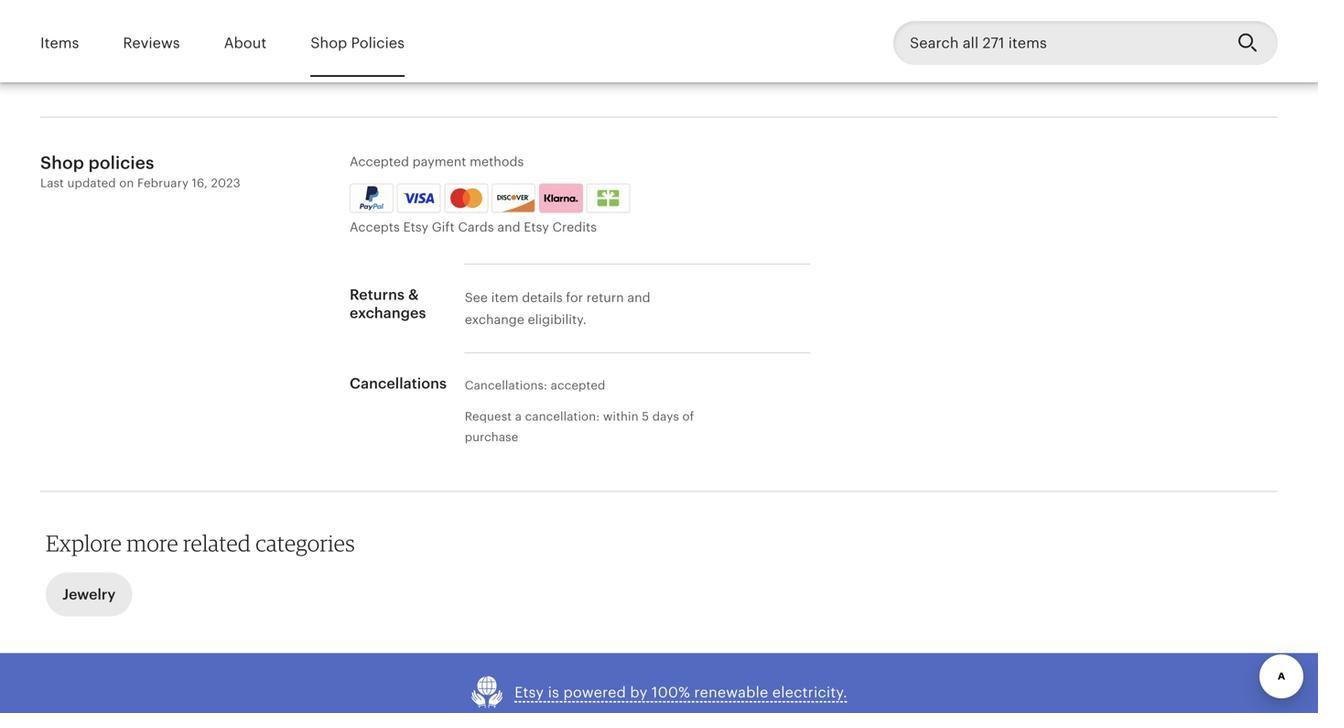 Task type: locate. For each thing, give the bounding box(es) containing it.
and down discover image
[[497, 220, 520, 234]]

2023
[[211, 176, 240, 190]]

for
[[566, 290, 583, 305]]

request a cancellation: within 5 days of purchase
[[465, 410, 694, 444]]

cancellations: accepted
[[465, 378, 605, 392]]

policies
[[88, 153, 154, 172]]

see item details for return and exchange eligibility.
[[465, 290, 650, 327]]

days
[[652, 410, 679, 424]]

returns
[[350, 286, 405, 303]]

1 vertical spatial shop
[[40, 153, 84, 172]]

eligibility.
[[528, 312, 587, 327]]

0 vertical spatial and
[[497, 220, 520, 234]]

mastercard image
[[447, 186, 486, 210]]

5
[[642, 410, 649, 424]]

discover image
[[493, 187, 537, 214]]

shop for policies
[[40, 153, 84, 172]]

16,
[[192, 176, 208, 190]]

giftcard image
[[593, 190, 624, 206]]

etsy
[[403, 220, 428, 234], [524, 220, 549, 234], [515, 684, 544, 701]]

gift
[[432, 220, 455, 234]]

cancellations:
[[465, 378, 548, 392]]

accepts
[[350, 220, 400, 234]]

shop
[[311, 35, 347, 51], [40, 153, 84, 172]]

1 horizontal spatial shop
[[311, 35, 347, 51]]

accepts etsy gift cards and etsy credits
[[350, 220, 597, 234]]

artist.
[[395, 45, 430, 60]]

cancellations
[[350, 375, 447, 392]]

cards
[[458, 220, 494, 234]]

0 horizontal spatial shop
[[40, 153, 84, 172]]

policies
[[351, 35, 405, 51]]

details
[[522, 290, 563, 305]]

and
[[497, 220, 520, 234], [627, 290, 650, 305]]

1 vertical spatial and
[[627, 290, 650, 305]]

jewelry link
[[46, 567, 132, 617]]

shop policies
[[311, 35, 405, 51]]

Search all 271 items text field
[[893, 21, 1223, 65]]

1 horizontal spatial and
[[627, 290, 650, 305]]

is
[[548, 684, 559, 701]]

accepted payment methods
[[350, 154, 524, 169]]

shop up last
[[40, 153, 84, 172]]

shop policies link
[[311, 22, 405, 64]]

etsy left gift
[[403, 220, 428, 234]]

etsy left is in the bottom of the page
[[515, 684, 544, 701]]

and right return
[[627, 290, 650, 305]]

shop right a
[[311, 35, 347, 51]]

0 vertical spatial shop
[[311, 35, 347, 51]]

0 horizontal spatial and
[[497, 220, 520, 234]]

shop policies last updated on february 16, 2023
[[40, 153, 240, 190]]

returns & exchanges
[[350, 286, 426, 321]]

etsy is powered by 100% renewable electricity.
[[515, 684, 848, 701]]

updated
[[67, 176, 116, 190]]

categories
[[256, 530, 355, 557]]

shop inside 'shop policies last updated on february 16, 2023'
[[40, 153, 84, 172]]

a
[[515, 410, 522, 424]]

related
[[183, 530, 251, 557]]

electricity.
[[772, 684, 848, 701]]



Task type: describe. For each thing, give the bounding box(es) containing it.
request
[[465, 410, 512, 424]]

items
[[40, 35, 79, 51]]

within
[[603, 410, 639, 424]]

more
[[127, 530, 178, 557]]

klarna image
[[539, 183, 583, 213]]

and inside the see item details for return and exchange eligibility.
[[627, 290, 650, 305]]

reviews link
[[123, 22, 180, 64]]

purchase
[[465, 430, 518, 444]]

exchanges
[[350, 305, 426, 321]]

powered
[[563, 684, 626, 701]]

paypal image
[[352, 186, 391, 210]]

about link
[[224, 22, 267, 64]]

return
[[587, 290, 624, 305]]

accepted
[[551, 378, 605, 392]]

visa image
[[403, 190, 435, 206]]

payment
[[413, 154, 466, 169]]

items link
[[40, 22, 79, 64]]

100%
[[652, 684, 690, 701]]

etsy inside button
[[515, 684, 544, 701]]

renewable
[[694, 684, 768, 701]]

accepted
[[350, 154, 409, 169]]

item
[[491, 290, 519, 305]]

jewelry button
[[46, 573, 132, 617]]

credits
[[552, 220, 597, 234]]

february
[[137, 176, 189, 190]]

ceramics
[[336, 45, 392, 60]]

methods
[[470, 154, 524, 169]]

cancellation:
[[525, 410, 600, 424]]

on
[[119, 176, 134, 190]]

see
[[465, 290, 488, 305]]

&
[[408, 286, 419, 303]]

local
[[303, 45, 333, 60]]

of
[[682, 410, 694, 424]]

jewelry
[[62, 587, 116, 603]]

last
[[40, 176, 64, 190]]

a local ceramics artist.
[[291, 45, 430, 60]]

etsy is powered by 100% renewable electricity. button
[[471, 675, 848, 710]]

explore
[[46, 530, 122, 557]]

exchange
[[465, 312, 524, 327]]

by
[[630, 684, 648, 701]]

a
[[291, 45, 300, 60]]

reviews
[[123, 35, 180, 51]]

about
[[224, 35, 267, 51]]

etsy down discover image
[[524, 220, 549, 234]]

explore more related categories
[[46, 530, 355, 557]]

shop for policies
[[311, 35, 347, 51]]



Task type: vqa. For each thing, say whether or not it's contained in the screenshot.
16,
yes



